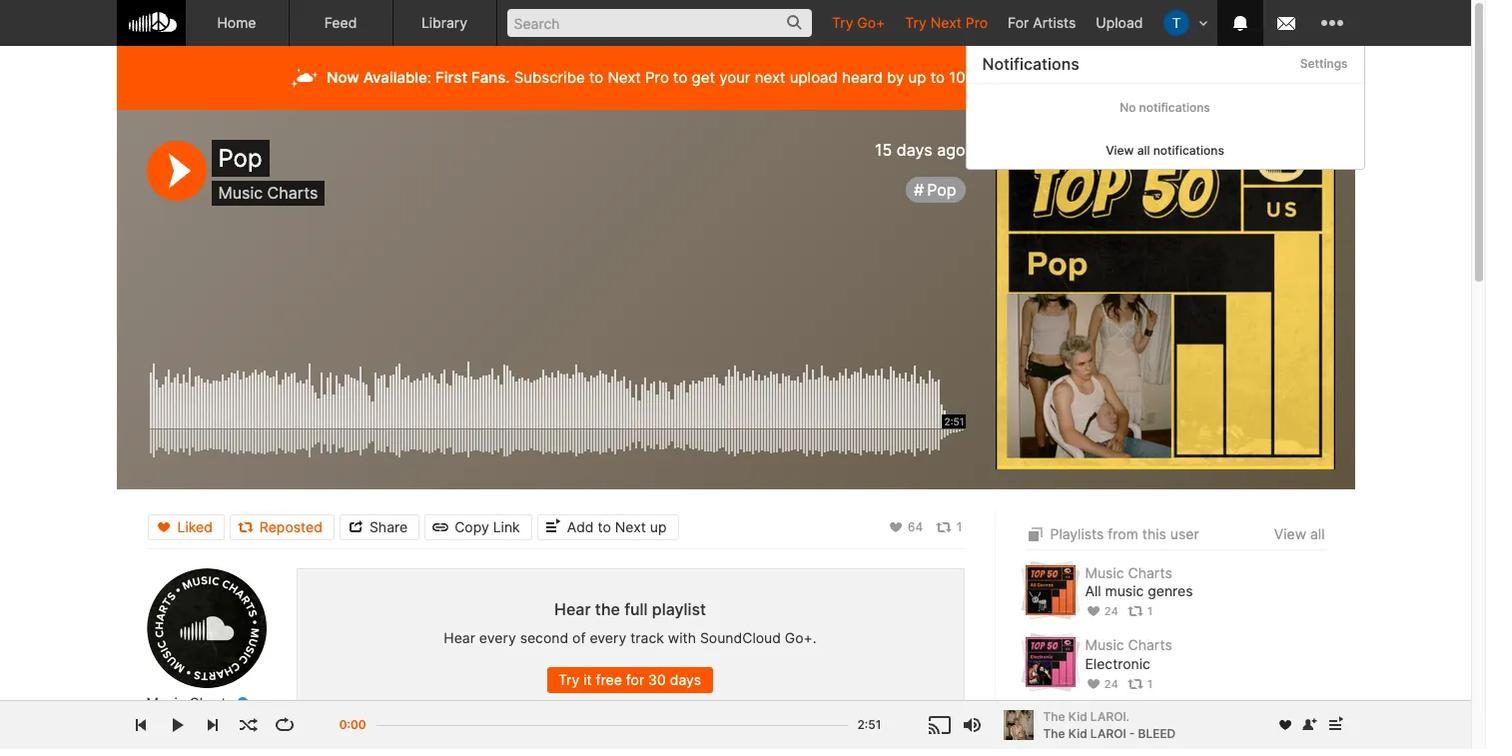 Task type: vqa. For each thing, say whether or not it's contained in the screenshot.
top Follow
no



Task type: describe. For each thing, give the bounding box(es) containing it.
get
[[692, 68, 715, 87]]

pro inside try next pro link
[[966, 14, 988, 31]]

no
[[1120, 100, 1137, 115]]

all for view all
[[1311, 526, 1326, 543]]

next
[[755, 68, 786, 87]]

41 link
[[146, 722, 180, 736]]

second
[[520, 629, 569, 646]]

hip
[[1086, 727, 1108, 744]]

for artists link
[[998, 0, 1087, 45]]

of
[[573, 629, 586, 646]]

music charts electronic
[[1086, 637, 1173, 672]]

for
[[626, 672, 645, 689]]

ago
[[937, 140, 966, 160]]

free
[[596, 672, 622, 689]]

settings link
[[1285, 46, 1365, 83]]

music charts
[[146, 694, 234, 711]]

24 link for all
[[1086, 605, 1119, 619]]

1 vertical spatial hear
[[444, 629, 476, 646]]

music for all
[[1086, 565, 1125, 582]]

music charts link for music charts electronic
[[1086, 637, 1173, 654]]

try go+ link
[[822, 0, 896, 45]]

view all notifications
[[1106, 142, 1225, 157]]

music charts all music genres
[[1086, 565, 1194, 600]]

try it free for 30 days link
[[547, 668, 714, 694]]

music charts link for music charts all music genres
[[1086, 565, 1173, 582]]

pop music charts
[[218, 144, 318, 203]]

0 vertical spatial hear
[[555, 600, 591, 620]]

2 the from the top
[[1044, 726, 1066, 741]]

the kid laroi. link
[[1044, 708, 1267, 725]]

0:00
[[340, 717, 366, 732]]

for
[[1008, 14, 1029, 31]]

settings
[[1301, 56, 1349, 71]]

pop element
[[996, 130, 1336, 470]]

share
[[370, 518, 408, 535]]

1 kid from the top
[[1069, 709, 1088, 724]]

upload
[[790, 68, 838, 87]]

music inside pop music charts
[[218, 183, 263, 203]]

tara schultz's avatar element
[[1164, 10, 1190, 36]]

bleed
[[1139, 726, 1176, 741]]

start
[[1058, 68, 1093, 87]]

view all notifications link
[[967, 132, 1365, 169]]

15
[[875, 140, 893, 160]]

15 days ago
[[875, 140, 966, 160]]

1 inside 1 link
[[956, 519, 964, 534]]

library link
[[393, 0, 497, 46]]

try next pro
[[906, 14, 988, 31]]

add to next up button
[[537, 514, 679, 540]]

electronic link
[[1086, 655, 1151, 673]]

hop
[[1112, 727, 1139, 744]]

laroi
[[1091, 726, 1127, 741]]

next up image
[[1324, 713, 1348, 737]]

charts for electronic
[[1129, 637, 1173, 654]]

1 every from the left
[[480, 629, 516, 646]]

subscribe
[[514, 68, 585, 87]]

go+
[[858, 14, 886, 31]]

1 link for music charts all music genres
[[1128, 605, 1154, 619]]

first
[[436, 68, 468, 87]]

upload link
[[1087, 0, 1154, 45]]

pop for pop
[[927, 180, 957, 200]]

to left the get
[[674, 68, 688, 87]]

this
[[1143, 526, 1167, 543]]

start today link
[[1058, 68, 1141, 87]]

1 for music charts all music genres
[[1147, 605, 1154, 619]]

view for view all
[[1275, 526, 1307, 543]]

user
[[1171, 526, 1200, 543]]

notifications inside "view all notifications" link
[[1154, 142, 1225, 157]]

2 kid from the top
[[1069, 726, 1088, 741]]

0 vertical spatial notifications
[[1140, 100, 1211, 115]]

with
[[668, 629, 696, 646]]

view for view all notifications
[[1106, 142, 1135, 157]]

music
[[1106, 583, 1144, 600]]

electronic element
[[1026, 638, 1076, 688]]

available:
[[363, 68, 432, 87]]

go+.
[[785, 629, 817, 646]]

home link
[[185, 0, 289, 46]]

share button
[[340, 514, 420, 540]]

it
[[584, 672, 592, 689]]

to inside add to next up button
[[598, 518, 611, 535]]

all
[[1086, 583, 1102, 600]]

laroi.
[[1091, 709, 1130, 724]]

now
[[327, 68, 359, 87]]

hip hop element
[[1026, 710, 1076, 749]]

1 horizontal spatial days
[[897, 140, 933, 160]]

now available: first fans. subscribe to next pro to get your next upload heard by up to 100+ listeners. start today
[[327, 68, 1141, 87]]

playlist stats element for music charts all music genres
[[1086, 601, 1326, 623]]

2 every from the left
[[590, 629, 627, 646]]

try for try next pro
[[906, 14, 927, 31]]

try it free for 30 days
[[558, 672, 702, 689]]

100+
[[949, 68, 985, 87]]

genres
[[1148, 583, 1194, 600]]

1 vertical spatial next
[[608, 68, 641, 87]]

the kid laroi. the kid laroi - bleed
[[1044, 709, 1176, 741]]

feed link
[[289, 0, 393, 46]]



Task type: locate. For each thing, give the bounding box(es) containing it.
pro left for
[[966, 14, 988, 31]]

charts for hip hop
[[1129, 709, 1173, 726]]

copy link
[[455, 518, 520, 535]]

playlist
[[652, 600, 706, 620]]

copy link button
[[425, 514, 532, 540]]

0 vertical spatial next
[[931, 14, 962, 31]]

by
[[887, 68, 905, 87]]

try go+
[[832, 14, 886, 31]]

0 horizontal spatial all
[[1138, 142, 1151, 157]]

music for hip
[[1086, 709, 1125, 726]]

1 horizontal spatial try
[[832, 14, 854, 31]]

up right add
[[650, 518, 667, 535]]

1 vertical spatial view
[[1275, 526, 1307, 543]]

to left 100+
[[931, 68, 945, 87]]

all for view all notifications
[[1138, 142, 1151, 157]]

every left second
[[480, 629, 516, 646]]

the kid laroi - bleed link
[[1044, 725, 1176, 743]]

64
[[908, 519, 924, 534]]

0 horizontal spatial pop
[[218, 144, 262, 173]]

try left it
[[558, 672, 580, 689]]

1 link down the all music genres link
[[1128, 605, 1154, 619]]

home
[[217, 14, 256, 31]]

0 vertical spatial the
[[1044, 709, 1066, 724]]

next down search search field
[[608, 68, 641, 87]]

1 horizontal spatial every
[[590, 629, 627, 646]]

soundcloud
[[700, 629, 781, 646]]

1 vertical spatial 24
[[1105, 677, 1119, 691]]

30
[[649, 672, 666, 689]]

0 vertical spatial days
[[897, 140, 933, 160]]

today
[[1097, 68, 1141, 87]]

every
[[480, 629, 516, 646], [590, 629, 627, 646]]

next inside button
[[615, 518, 646, 535]]

1 vertical spatial kid
[[1069, 726, 1088, 741]]

2 24 from the top
[[1105, 677, 1119, 691]]

0 vertical spatial 24 link
[[1086, 605, 1119, 619]]

0 horizontal spatial try
[[558, 672, 580, 689]]

pro left the get
[[646, 68, 669, 87]]

library
[[422, 14, 468, 31]]

try for try it free for 30 days
[[558, 672, 580, 689]]

hear up of
[[555, 600, 591, 620]]

music charts's avatar element
[[146, 569, 266, 688]]

to
[[589, 68, 604, 87], [674, 68, 688, 87], [931, 68, 945, 87], [598, 518, 611, 535]]

upload
[[1097, 14, 1144, 31]]

24 link down 'all'
[[1086, 605, 1119, 619]]

playlist stats element
[[679, 514, 964, 540], [1086, 601, 1326, 623], [1086, 673, 1326, 695], [1086, 746, 1326, 749]]

24 link down electronic link on the right of the page
[[1086, 677, 1119, 691]]

notifications up view all notifications
[[1140, 100, 1211, 115]]

1 for music charts electronic
[[1147, 677, 1154, 691]]

full
[[625, 600, 648, 620]]

add to next up
[[567, 518, 667, 535]]

1 right 64
[[956, 519, 964, 534]]

up right by
[[909, 68, 927, 87]]

1 vertical spatial all
[[1311, 526, 1326, 543]]

1 vertical spatial days
[[670, 672, 702, 689]]

music for electronic
[[1086, 637, 1125, 654]]

0 horizontal spatial view
[[1106, 142, 1135, 157]]

1 vertical spatial 24 link
[[1086, 677, 1119, 691]]

1 vertical spatial the
[[1044, 726, 1066, 741]]

1 link down electronic link on the right of the page
[[1128, 677, 1154, 691]]

0 vertical spatial view
[[1106, 142, 1135, 157]]

2:51
[[858, 717, 882, 732]]

0 horizontal spatial hear
[[444, 629, 476, 646]]

artists
[[1033, 14, 1077, 31]]

0 vertical spatial 24
[[1105, 605, 1119, 619]]

notifications
[[983, 54, 1080, 74]]

pop inside pop music charts
[[218, 144, 262, 173]]

try
[[832, 14, 854, 31], [906, 14, 927, 31], [558, 672, 580, 689]]

liked button
[[147, 514, 225, 540]]

1 horizontal spatial up
[[909, 68, 927, 87]]

24 for electronic
[[1105, 677, 1119, 691]]

pop inside pop link
[[927, 180, 957, 200]]

next right add
[[615, 518, 646, 535]]

1 link for music charts electronic
[[1128, 677, 1154, 691]]

playlist stats element containing 64
[[679, 514, 964, 540]]

Search search field
[[507, 9, 812, 37]]

try for try go+
[[832, 14, 854, 31]]

reposted button
[[230, 514, 335, 540]]

days right the 15
[[897, 140, 933, 160]]

0 vertical spatial 1 link
[[937, 519, 964, 535]]

your
[[720, 68, 751, 87]]

try right go+
[[906, 14, 927, 31]]

hear
[[555, 600, 591, 620], [444, 629, 476, 646]]

charts inside pop music charts
[[267, 183, 318, 203]]

0 vertical spatial up
[[909, 68, 927, 87]]

1 vertical spatial up
[[650, 518, 667, 535]]

days right 30
[[670, 672, 702, 689]]

2 24 link from the top
[[1086, 677, 1119, 691]]

2 vertical spatial 1 link
[[1128, 677, 1154, 691]]

from
[[1108, 526, 1139, 543]]

notifications down no notifications
[[1154, 142, 1225, 157]]

listeners.
[[989, 68, 1053, 87]]

add
[[567, 518, 594, 535]]

1 vertical spatial pop
[[927, 180, 957, 200]]

1 vertical spatial pro
[[646, 68, 669, 87]]

music inside music charts all music genres
[[1086, 565, 1125, 582]]

0 horizontal spatial up
[[650, 518, 667, 535]]

24 link
[[1086, 605, 1119, 619], [1086, 677, 1119, 691]]

1 horizontal spatial hear
[[555, 600, 591, 620]]

playlist stats element for music charts electronic
[[1086, 673, 1326, 695]]

every down the
[[590, 629, 627, 646]]

fans.
[[472, 68, 510, 87]]

0 horizontal spatial every
[[480, 629, 516, 646]]

link
[[493, 518, 520, 535]]

1 vertical spatial 1 link
[[1128, 605, 1154, 619]]

to right add
[[598, 518, 611, 535]]

1 up the kid laroi. link
[[1147, 677, 1154, 691]]

view all
[[1275, 526, 1326, 543]]

1 horizontal spatial pop
[[927, 180, 957, 200]]

liked
[[177, 518, 213, 535]]

try next pro link
[[896, 0, 998, 45]]

2 vertical spatial 1
[[1147, 677, 1154, 691]]

try left go+
[[832, 14, 854, 31]]

kid
[[1069, 709, 1088, 724], [1069, 726, 1088, 741]]

music charts hip hop
[[1086, 709, 1173, 744]]

1 24 link from the top
[[1086, 605, 1119, 619]]

hear left second
[[444, 629, 476, 646]]

1 link
[[937, 519, 964, 535], [1128, 605, 1154, 619], [1128, 677, 1154, 691]]

2 vertical spatial next
[[615, 518, 646, 535]]

track
[[631, 629, 664, 646]]

up
[[909, 68, 927, 87], [650, 518, 667, 535]]

24 down music
[[1105, 605, 1119, 619]]

music inside music charts hip hop
[[1086, 709, 1125, 726]]

next
[[931, 14, 962, 31], [608, 68, 641, 87], [615, 518, 646, 535]]

next up 100+
[[931, 14, 962, 31]]

1 horizontal spatial all
[[1311, 526, 1326, 543]]

41
[[165, 722, 180, 736]]

notifications
[[1140, 100, 1211, 115], [1154, 142, 1225, 157]]

0 vertical spatial kid
[[1069, 709, 1088, 724]]

charts inside music charts all music genres
[[1129, 565, 1173, 582]]

pop for pop music charts
[[218, 144, 262, 173]]

kid left laroi
[[1069, 726, 1088, 741]]

the
[[595, 600, 620, 620]]

1 horizontal spatial pro
[[966, 14, 988, 31]]

heard
[[842, 68, 883, 87]]

kid up hip
[[1069, 709, 1088, 724]]

charts
[[267, 183, 318, 203], [1129, 565, 1173, 582], [1129, 637, 1173, 654], [189, 694, 234, 711], [1129, 709, 1173, 726]]

reposted
[[260, 518, 323, 535]]

1 horizontal spatial view
[[1275, 526, 1307, 543]]

copy
[[455, 518, 489, 535]]

0 horizontal spatial pro
[[646, 68, 669, 87]]

all music genres link
[[1086, 583, 1194, 601]]

1 link right 64
[[937, 519, 964, 535]]

music charts link
[[218, 183, 318, 203], [1086, 565, 1173, 582], [1086, 637, 1173, 654], [146, 694, 234, 713], [1086, 709, 1173, 726]]

pop link
[[906, 177, 966, 203]]

no notifications
[[1120, 100, 1211, 115]]

set image
[[1026, 523, 1047, 547]]

all music genres element
[[1026, 566, 1076, 616]]

the kid laroi - bleed element
[[1004, 710, 1034, 740]]

2 horizontal spatial try
[[906, 14, 927, 31]]

None search field
[[497, 0, 822, 45]]

days
[[897, 140, 933, 160], [670, 672, 702, 689]]

hip hop link
[[1086, 727, 1139, 746]]

charts inside music charts electronic
[[1129, 637, 1173, 654]]

playlist stats element for music charts hip hop
[[1086, 746, 1326, 749]]

64 link
[[889, 519, 924, 535]]

1 vertical spatial notifications
[[1154, 142, 1225, 157]]

up inside button
[[650, 518, 667, 535]]

0 vertical spatial all
[[1138, 142, 1151, 157]]

24 for all
[[1105, 605, 1119, 619]]

to right subscribe
[[589, 68, 604, 87]]

1 24 from the top
[[1105, 605, 1119, 619]]

music charts link for music charts hip hop
[[1086, 709, 1173, 726]]

0 vertical spatial pop
[[218, 144, 262, 173]]

24 down electronic link on the right of the page
[[1105, 677, 1119, 691]]

0 horizontal spatial days
[[670, 672, 702, 689]]

pop
[[218, 144, 262, 173], [927, 180, 957, 200]]

0 vertical spatial pro
[[966, 14, 988, 31]]

charts for all music genres
[[1129, 565, 1173, 582]]

24 link for electronic
[[1086, 677, 1119, 691]]

for artists
[[1008, 14, 1077, 31]]

playlists
[[1051, 526, 1105, 543]]

charts inside music charts hip hop
[[1129, 709, 1173, 726]]

-
[[1130, 726, 1136, 741]]

all
[[1138, 142, 1151, 157], [1311, 526, 1326, 543]]

0 vertical spatial 1
[[956, 519, 964, 534]]

music inside music charts electronic
[[1086, 637, 1125, 654]]

progress bar
[[376, 715, 848, 748]]

hear the full playlist hear every second of every track with soundcloud go+.
[[444, 600, 817, 646]]

1 vertical spatial 1
[[1147, 605, 1154, 619]]

24
[[1105, 605, 1119, 619], [1105, 677, 1119, 691]]

playlists from this user
[[1051, 526, 1200, 543]]

1 down the all music genres link
[[1147, 605, 1154, 619]]

electronic
[[1086, 655, 1151, 672]]

1 the from the top
[[1044, 709, 1066, 724]]



